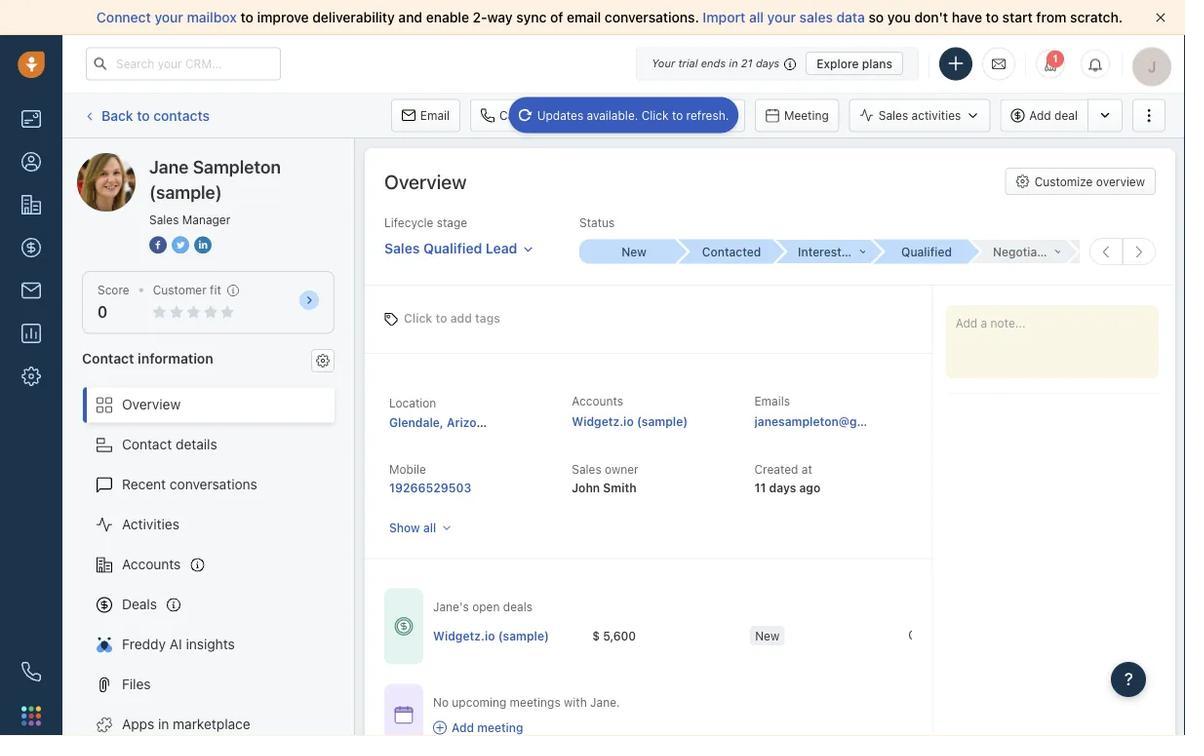 Task type: vqa. For each thing, say whether or not it's contained in the screenshot.


Task type: locate. For each thing, give the bounding box(es) containing it.
accounts up 'owner'
[[572, 395, 623, 408]]

import all your sales data link
[[703, 9, 869, 25]]

add meeting
[[452, 721, 523, 735]]

jane down contacts
[[149, 156, 189, 177]]

1 horizontal spatial qualified
[[901, 245, 952, 259]]

0 vertical spatial all
[[749, 9, 764, 25]]

accounts down activities
[[122, 556, 181, 573]]

widgetz.io (sample) link inside "row"
[[433, 627, 549, 644]]

container_wx8msf4aqz5i3rn1 image inside add meeting link
[[433, 721, 447, 735]]

sales up the john
[[572, 463, 601, 477]]

widgetz.io (sample)
[[433, 629, 549, 642]]

accounts inside accounts widgetz.io (sample)
[[572, 395, 623, 408]]

jane's open deals
[[433, 600, 533, 613]]

0 horizontal spatial in
[[158, 716, 169, 733]]

enable
[[426, 9, 469, 25]]

container_wx8msf4aqz5i3rn1 image left widgetz.io (sample)
[[394, 617, 414, 636]]

in right apps
[[158, 716, 169, 733]]

19266529503 link
[[389, 481, 471, 495]]

in left 21
[[729, 57, 738, 70]]

mailbox
[[187, 9, 237, 25]]

contact down 0
[[82, 350, 134, 366]]

container_wx8msf4aqz5i3rn1 image down no
[[433, 721, 447, 735]]

1 horizontal spatial all
[[749, 9, 764, 25]]

contact for contact information
[[82, 350, 134, 366]]

mobile 19266529503
[[389, 463, 471, 495]]

sampleton up manager
[[193, 156, 281, 177]]

scratch.
[[1070, 9, 1123, 25]]

2 vertical spatial in
[[158, 716, 169, 733]]

jane sampleton (sample)
[[116, 153, 276, 169], [149, 156, 281, 202]]

freddy ai insights
[[122, 636, 235, 653]]

negotiation / lost link
[[969, 240, 1093, 263]]

days right 21
[[756, 57, 779, 70]]

add down "upcoming"
[[452, 721, 474, 735]]

1 vertical spatial add
[[452, 721, 474, 735]]

your left "mailbox"
[[155, 9, 183, 25]]

add left deal
[[1029, 109, 1051, 122]]

widgetz.io
[[572, 415, 634, 428], [433, 629, 495, 642]]

fit
[[210, 283, 221, 297]]

1 vertical spatial widgetz.io (sample) link
[[433, 627, 549, 644]]

location
[[389, 396, 436, 410]]

add for add meeting
[[452, 721, 474, 735]]

2 horizontal spatial in
[[949, 628, 958, 641]]

widgetz.io (sample) link up 'owner'
[[572, 415, 688, 428]]

add for add deal
[[1029, 109, 1051, 122]]

add
[[450, 312, 472, 325]]

1 vertical spatial all
[[423, 521, 436, 535]]

0 vertical spatial widgetz.io
[[572, 415, 634, 428]]

freshworks switcher image
[[21, 706, 41, 726]]

jane down back
[[116, 153, 146, 169]]

all right show
[[423, 521, 436, 535]]

jane
[[116, 153, 146, 169], [149, 156, 189, 177]]

0 vertical spatial days
[[756, 57, 779, 70]]

activities
[[912, 109, 961, 122]]

updates available. click to refresh. link
[[509, 97, 739, 133]]

(sample) inside the jane sampleton (sample)
[[149, 181, 222, 202]]

ago
[[799, 481, 821, 495]]

1 vertical spatial click
[[404, 312, 432, 325]]

qualified
[[423, 240, 482, 256], [901, 245, 952, 259]]

usa
[[497, 416, 522, 429]]

0 horizontal spatial widgetz.io (sample) link
[[433, 627, 549, 644]]

0 vertical spatial accounts
[[572, 395, 623, 408]]

(sample) up 'owner'
[[637, 415, 688, 428]]

row containing closes in jan
[[433, 616, 1066, 656]]

improve
[[257, 9, 309, 25]]

0 horizontal spatial all
[[423, 521, 436, 535]]

(sample) up manager
[[221, 153, 276, 169]]

have
[[952, 9, 982, 25]]

sales owner john smith
[[572, 463, 638, 495]]

0 horizontal spatial new
[[621, 245, 646, 259]]

5,600
[[603, 629, 636, 642]]

send email image
[[992, 56, 1006, 72]]

0 horizontal spatial accounts
[[122, 556, 181, 573]]

1 vertical spatial in
[[949, 628, 958, 641]]

jane inside the jane sampleton (sample)
[[149, 156, 189, 177]]

1 vertical spatial accounts
[[122, 556, 181, 573]]

so
[[869, 9, 884, 25]]

1 vertical spatial days
[[769, 481, 796, 495]]

0 horizontal spatial jane
[[116, 153, 146, 169]]

your left sales
[[767, 9, 796, 25]]

$
[[592, 629, 600, 642]]

in left jan at the right bottom of page
[[949, 628, 958, 641]]

sales qualified lead
[[384, 240, 517, 256]]

sales activities
[[879, 109, 961, 122]]

sampleton
[[150, 153, 217, 169], [193, 156, 281, 177]]

0 horizontal spatial your
[[155, 9, 183, 25]]

call button
[[470, 99, 530, 132]]

contacted link
[[677, 240, 774, 264]]

days
[[756, 57, 779, 70], [769, 481, 796, 495]]

container_wx8msf4aqz5i3rn1 image left no
[[394, 705, 414, 725]]

(sample) up sales manager
[[149, 181, 222, 202]]

your
[[155, 9, 183, 25], [767, 9, 796, 25]]

stage
[[437, 216, 467, 230]]

contact up recent
[[122, 437, 172, 453]]

1 horizontal spatial accounts
[[572, 395, 623, 408]]

all right import
[[749, 9, 764, 25]]

sms button
[[573, 99, 637, 132]]

explore
[[817, 57, 859, 70]]

new link
[[579, 240, 677, 264]]

owner
[[605, 463, 638, 477]]

details
[[176, 437, 217, 453]]

add inside button
[[1029, 109, 1051, 122]]

sales for sales manager
[[149, 213, 179, 226]]

sync
[[516, 9, 546, 25]]

contact for contact details
[[122, 437, 172, 453]]

2 your from the left
[[767, 9, 796, 25]]

1 vertical spatial contact
[[122, 437, 172, 453]]

row
[[433, 616, 1066, 656]]

show all
[[389, 521, 436, 535]]

sales activities button
[[849, 99, 1000, 132], [849, 99, 990, 132]]

twitter circled image
[[172, 234, 189, 255]]

1 horizontal spatial widgetz.io
[[572, 415, 634, 428]]

email
[[567, 9, 601, 25]]

widgetz.io up 'owner'
[[572, 415, 634, 428]]

arizona,
[[447, 416, 494, 429]]

1 horizontal spatial new
[[755, 629, 780, 642]]

0 vertical spatial new
[[621, 245, 646, 259]]

interested button
[[774, 240, 872, 263]]

email button
[[391, 99, 460, 132]]

0 horizontal spatial click
[[404, 312, 432, 325]]

jane.
[[590, 695, 620, 709]]

in for closes in jan
[[949, 628, 958, 641]]

overview up the lifecycle stage
[[384, 170, 467, 193]]

customize
[[1035, 175, 1093, 188]]

overview
[[384, 170, 467, 193], [122, 397, 181, 413]]

import
[[703, 9, 745, 25]]

1 horizontal spatial add
[[1029, 109, 1051, 122]]

sampleton down contacts
[[150, 153, 217, 169]]

0 horizontal spatial overview
[[122, 397, 181, 413]]

at
[[802, 463, 812, 477]]

click left the add
[[404, 312, 432, 325]]

to left "start"
[[986, 9, 999, 25]]

sales up the facebook circled icon
[[149, 213, 179, 226]]

1 vertical spatial overview
[[122, 397, 181, 413]]

0 vertical spatial overview
[[384, 170, 467, 193]]

accounts for accounts widgetz.io (sample)
[[572, 395, 623, 408]]

1 horizontal spatial your
[[767, 9, 796, 25]]

sales qualified lead link
[[384, 231, 534, 259]]

in inside "row"
[[949, 628, 958, 641]]

deal
[[1054, 109, 1078, 122]]

back to contacts link
[[82, 100, 211, 131]]

widgetz.io (sample) link down open
[[433, 627, 549, 644]]

overview up contact details
[[122, 397, 181, 413]]

add
[[1029, 109, 1051, 122], [452, 721, 474, 735]]

0 horizontal spatial add
[[452, 721, 474, 735]]

0 vertical spatial in
[[729, 57, 738, 70]]

contact details
[[122, 437, 217, 453]]

1 horizontal spatial jane
[[149, 156, 189, 177]]

container_wx8msf4aqz5i3rn1 image for no upcoming meetings with jane.
[[394, 705, 414, 725]]

to right "mailbox"
[[240, 9, 253, 25]]

glendale,
[[389, 416, 444, 429]]

0 horizontal spatial qualified
[[423, 240, 482, 256]]

overview
[[1096, 175, 1145, 188]]

deliverability
[[312, 9, 395, 25]]

click right sms
[[641, 108, 669, 122]]

call
[[499, 109, 520, 122]]

sales left activities
[[879, 109, 908, 122]]

don't
[[914, 9, 948, 25]]

$ 5,600
[[592, 629, 636, 642]]

(sample) down "deals"
[[498, 629, 549, 642]]

0 vertical spatial widgetz.io (sample) link
[[572, 415, 688, 428]]

created at 11 days ago
[[754, 463, 821, 495]]

jane sampleton (sample) down contacts
[[116, 153, 276, 169]]

(sample) inside "row"
[[498, 629, 549, 642]]

0 vertical spatial add
[[1029, 109, 1051, 122]]

task button
[[680, 99, 745, 132]]

0 vertical spatial contact
[[82, 350, 134, 366]]

sales down lifecycle
[[384, 240, 420, 256]]

days down 'created'
[[769, 481, 796, 495]]

2-
[[473, 9, 487, 25]]

1 vertical spatial widgetz.io
[[433, 629, 495, 642]]

customer
[[153, 283, 207, 297]]

accounts
[[572, 395, 623, 408], [122, 556, 181, 573]]

1 horizontal spatial click
[[641, 108, 669, 122]]

0 horizontal spatial widgetz.io
[[433, 629, 495, 642]]

1 horizontal spatial overview
[[384, 170, 467, 193]]

score
[[98, 283, 129, 297]]

widgetz.io down the jane's
[[433, 629, 495, 642]]

container_wx8msf4aqz5i3rn1 image
[[394, 617, 414, 636], [394, 705, 414, 725], [433, 721, 447, 735]]

manager
[[182, 213, 230, 226]]



Task type: describe. For each thing, give the bounding box(es) containing it.
lifecycle stage
[[384, 216, 467, 230]]

recent
[[122, 477, 166, 493]]

files
[[122, 676, 151, 693]]

phone element
[[12, 652, 51, 692]]

janesampleton@gmail.com
[[754, 415, 909, 428]]

widgetz.io inside "row"
[[433, 629, 495, 642]]

meetings
[[510, 695, 560, 709]]

21
[[741, 57, 753, 70]]

/
[[1062, 245, 1065, 259]]

your trial ends in 21 days
[[652, 57, 779, 70]]

sales manager
[[149, 213, 230, 226]]

add deal
[[1029, 109, 1078, 122]]

sales for sales activities
[[879, 109, 908, 122]]

1 vertical spatial new
[[755, 629, 780, 642]]

arrow right image
[[1133, 243, 1145, 260]]

meeting button
[[755, 99, 840, 132]]

0 button
[[98, 303, 108, 322]]

container_wx8msf4aqz5i3rn1 image for jane's open deals
[[394, 617, 414, 636]]

customize overview
[[1035, 175, 1145, 188]]

0 vertical spatial click
[[641, 108, 669, 122]]

no upcoming meetings with jane.
[[433, 695, 620, 709]]

way
[[487, 9, 513, 25]]

to left refresh.
[[672, 108, 683, 122]]

freddy
[[122, 636, 166, 653]]

close image
[[1156, 13, 1166, 22]]

smith
[[603, 481, 636, 495]]

ai
[[170, 636, 182, 653]]

created
[[754, 463, 798, 477]]

sales
[[799, 9, 833, 25]]

customize overview button
[[1005, 168, 1156, 195]]

to left the add
[[435, 312, 447, 325]]

arrow left image
[[1100, 243, 1112, 260]]

1 horizontal spatial widgetz.io (sample) link
[[572, 415, 688, 428]]

(sample) inside accounts widgetz.io (sample)
[[637, 415, 688, 428]]

with
[[564, 695, 587, 709]]

updates
[[537, 108, 583, 122]]

and
[[398, 9, 422, 25]]

john
[[572, 481, 600, 495]]

information
[[138, 350, 213, 366]]

facebook circled image
[[149, 234, 167, 255]]

sampleton inside the jane sampleton (sample)
[[193, 156, 281, 177]]

sales for sales qualified lead
[[384, 240, 420, 256]]

janesampleton@gmail.com link
[[754, 412, 909, 431]]

1 horizontal spatial in
[[729, 57, 738, 70]]

contact information
[[82, 350, 213, 366]]

widgetz.io inside accounts widgetz.io (sample)
[[572, 415, 634, 428]]

emails
[[754, 395, 790, 408]]

glendale, arizona, usa link
[[389, 416, 522, 429]]

recent conversations
[[122, 477, 257, 493]]

data
[[836, 9, 865, 25]]

1 link
[[1036, 49, 1065, 79]]

interested link
[[774, 240, 872, 263]]

accounts widgetz.io (sample)
[[572, 395, 688, 428]]

apps
[[122, 716, 154, 733]]

conversations
[[170, 477, 257, 493]]

your
[[652, 57, 675, 70]]

from
[[1036, 9, 1067, 25]]

insights
[[186, 636, 235, 653]]

11
[[754, 481, 766, 495]]

meeting
[[477, 721, 523, 735]]

explore plans link
[[806, 52, 903, 75]]

negotiation
[[993, 245, 1059, 259]]

plans
[[862, 57, 892, 70]]

marketplace
[[173, 716, 250, 733]]

qualified link
[[872, 240, 969, 264]]

click to add tags
[[404, 312, 500, 325]]

1 your from the left
[[155, 9, 183, 25]]

lost
[[1069, 245, 1093, 259]]

meeting
[[784, 109, 829, 122]]

sales inside sales owner john smith
[[572, 463, 601, 477]]

connect your mailbox to improve deliverability and enable 2-way sync of email conversations. import all your sales data so you don't have to start from scratch.
[[96, 9, 1123, 25]]

jane sampleton (sample) up manager
[[149, 156, 281, 202]]

email
[[420, 109, 450, 122]]

to right back
[[137, 107, 150, 123]]

contacts
[[153, 107, 210, 123]]

call link
[[470, 99, 530, 132]]

in for apps in marketplace
[[158, 716, 169, 733]]

phone image
[[21, 662, 41, 682]]

task
[[709, 109, 734, 122]]

Search your CRM... text field
[[86, 47, 281, 80]]

days inside created at 11 days ago
[[769, 481, 796, 495]]

available.
[[587, 108, 638, 122]]

lead
[[486, 240, 517, 256]]

back to contacts
[[101, 107, 210, 123]]

jan
[[962, 628, 981, 641]]

refresh.
[[686, 108, 729, 122]]

accounts for accounts
[[122, 556, 181, 573]]

negotiation / lost
[[993, 245, 1093, 259]]

activities
[[122, 516, 179, 533]]

mng settings image
[[316, 354, 330, 367]]

add deal button
[[1000, 99, 1087, 132]]

linkedin circled image
[[194, 234, 212, 255]]

emails janesampleton@gmail.com
[[754, 395, 909, 428]]

mobile
[[389, 463, 426, 477]]

status
[[579, 216, 615, 230]]

closes in jan
[[908, 628, 981, 641]]

add meeting link
[[433, 720, 620, 736]]

upcoming
[[452, 695, 506, 709]]

of
[[550, 9, 563, 25]]

show
[[389, 521, 420, 535]]

deals
[[503, 600, 533, 613]]

customer fit
[[153, 283, 221, 297]]

closes
[[908, 628, 945, 641]]



